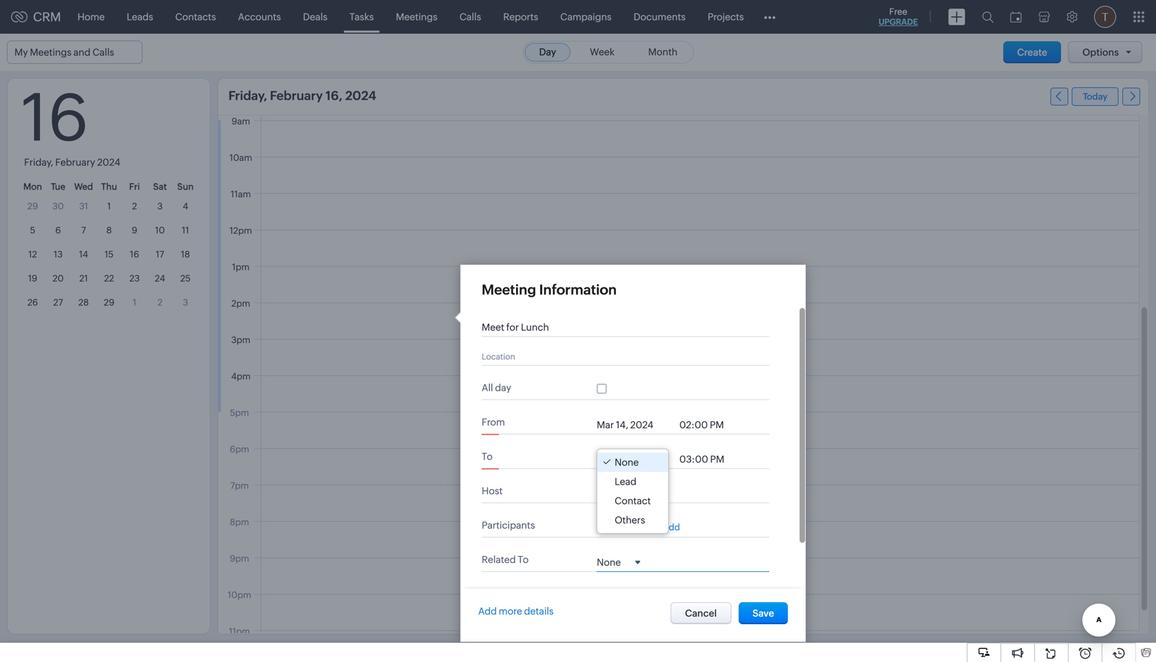 Task type: vqa. For each thing, say whether or not it's contained in the screenshot.
25 on the top left
yes



Task type: locate. For each thing, give the bounding box(es) containing it.
16 up ,
[[21, 80, 89, 155]]

0 horizontal spatial february
[[55, 157, 95, 168]]

1 vertical spatial february
[[55, 157, 95, 168]]

2pm
[[231, 299, 250, 309]]

0 vertical spatial february
[[270, 89, 323, 103]]

1pm
[[232, 262, 250, 273]]

to right related
[[518, 555, 529, 566]]

5
[[30, 225, 35, 236]]

1 vertical spatial none
[[597, 557, 621, 568]]

details
[[524, 606, 554, 617]]

accounts link
[[227, 0, 292, 33]]

1 vertical spatial 16
[[130, 249, 139, 260]]

calls right the and
[[92, 47, 114, 58]]

2 down fri
[[132, 201, 137, 212]]

hh:mm a text field for to
[[679, 454, 734, 465]]

none down 3 selected
[[597, 557, 621, 568]]

1 vertical spatial 2
[[158, 298, 163, 308]]

16 inside 16 friday , february 2024
[[21, 80, 89, 155]]

1 vertical spatial 29
[[104, 298, 114, 308]]

crm
[[33, 10, 61, 24]]

0 vertical spatial calls
[[460, 11, 481, 22]]

day link
[[525, 43, 571, 62]]

add more details
[[478, 606, 554, 617]]

search image
[[982, 11, 994, 23]]

1 horizontal spatial february
[[270, 89, 323, 103]]

2024 inside 16 friday , february 2024
[[97, 157, 120, 168]]

None field
[[597, 557, 640, 568]]

upgrade
[[879, 17, 918, 26]]

0 horizontal spatial 2024
[[97, 157, 120, 168]]

0 vertical spatial to
[[482, 451, 493, 462]]

7pm
[[230, 481, 249, 491]]

1 horizontal spatial to
[[518, 555, 529, 566]]

16
[[21, 80, 89, 155], [130, 249, 139, 260]]

leads link
[[116, 0, 164, 33]]

3
[[157, 201, 163, 212], [183, 298, 188, 308], [597, 523, 603, 534]]

1 hh:mm a text field from the top
[[679, 420, 734, 431]]

29 down 22
[[104, 298, 114, 308]]

3 left selected
[[597, 523, 603, 534]]

turtle
[[621, 489, 647, 500]]

0 vertical spatial meetings
[[396, 11, 438, 22]]

projects
[[708, 11, 744, 22]]

mmm d, yyyy text field for to
[[597, 454, 673, 465]]

others
[[615, 515, 645, 526]]

6
[[55, 225, 61, 236]]

0 horizontal spatial 29
[[27, 201, 38, 212]]

1
[[107, 201, 111, 212], [133, 298, 136, 308]]

9
[[132, 225, 137, 236]]

29
[[27, 201, 38, 212], [104, 298, 114, 308]]

6pm
[[230, 445, 249, 455]]

and
[[73, 47, 91, 58]]

0 horizontal spatial 1
[[107, 201, 111, 212]]

add right others
[[663, 523, 680, 533]]

today
[[1083, 92, 1108, 102]]

meetings
[[396, 11, 438, 22], [30, 47, 71, 58]]

selected
[[605, 523, 644, 534]]

1 vertical spatial to
[[518, 555, 529, 566]]

calls inside calls link
[[460, 11, 481, 22]]

0 vertical spatial 2024
[[345, 89, 376, 103]]

add
[[663, 523, 680, 533], [478, 606, 497, 617]]

participants
[[482, 520, 535, 531]]

friday
[[24, 157, 51, 168]]

3 down sat
[[157, 201, 163, 212]]

1 down 23
[[133, 298, 136, 308]]

16 up 23
[[130, 249, 139, 260]]

tasks
[[350, 11, 374, 22]]

29 down mon
[[27, 201, 38, 212]]

2024 up the thu
[[97, 157, 120, 168]]

wed
[[74, 182, 93, 192]]

None button
[[671, 603, 731, 625], [739, 603, 788, 625], [671, 603, 731, 625], [739, 603, 788, 625]]

none up the lead
[[615, 457, 639, 468]]

1 horizontal spatial 2
[[158, 298, 163, 308]]

1 down the thu
[[107, 201, 111, 212]]

1 horizontal spatial 29
[[104, 298, 114, 308]]

2 horizontal spatial 3
[[597, 523, 603, 534]]

0 vertical spatial 16
[[21, 80, 89, 155]]

0 horizontal spatial 2
[[132, 201, 137, 212]]

9am
[[232, 116, 250, 127]]

hh:mm a text field
[[679, 420, 734, 431], [679, 454, 734, 465]]

campaigns
[[560, 11, 612, 22]]

terry turtle
[[597, 489, 647, 500]]

related to
[[482, 555, 529, 566]]

hh:mm a text field for from
[[679, 420, 734, 431]]

1 vertical spatial 3
[[183, 298, 188, 308]]

february left 16,
[[270, 89, 323, 103]]

reports link
[[492, 0, 549, 33]]

2 down "24"
[[158, 298, 163, 308]]

1 mmm d, yyyy text field from the top
[[597, 420, 673, 431]]

to up host
[[482, 451, 493, 462]]

calls
[[460, 11, 481, 22], [92, 47, 114, 58]]

1 horizontal spatial add
[[663, 523, 680, 533]]

week
[[590, 46, 615, 57]]

0 vertical spatial 1
[[107, 201, 111, 212]]

0 horizontal spatial add
[[478, 606, 497, 617]]

documents link
[[623, 0, 697, 33]]

february
[[270, 89, 323, 103], [55, 157, 95, 168]]

0 vertical spatial hh:mm a text field
[[679, 420, 734, 431]]

0 horizontal spatial 16
[[21, 80, 89, 155]]

1 vertical spatial mmm d, yyyy text field
[[597, 454, 673, 465]]

leads
[[127, 11, 153, 22]]

fri
[[129, 182, 140, 192]]

free upgrade
[[879, 7, 918, 26]]

0 horizontal spatial meetings
[[30, 47, 71, 58]]

0 horizontal spatial 3
[[157, 201, 163, 212]]

12
[[28, 249, 37, 260]]

16,
[[325, 89, 343, 103]]

19
[[28, 274, 37, 284]]

calls left the reports on the top of the page
[[460, 11, 481, 22]]

24
[[155, 274, 165, 284]]

options
[[1083, 47, 1119, 58]]

add left more
[[478, 606, 497, 617]]

february right ,
[[55, 157, 95, 168]]

today link
[[1072, 87, 1119, 106]]

contacts link
[[164, 0, 227, 33]]

calls link
[[449, 0, 492, 33]]

17
[[156, 249, 164, 260]]

february inside 16 friday , february 2024
[[55, 157, 95, 168]]

2
[[132, 201, 137, 212], [158, 298, 163, 308]]

1 vertical spatial calls
[[92, 47, 114, 58]]

0 vertical spatial mmm d, yyyy text field
[[597, 420, 673, 431]]

1 vertical spatial 1
[[133, 298, 136, 308]]

1 vertical spatial add
[[478, 606, 497, 617]]

11am
[[231, 189, 251, 200]]

meetings right my
[[30, 47, 71, 58]]

1 vertical spatial 2024
[[97, 157, 120, 168]]

none
[[615, 457, 639, 468], [597, 557, 621, 568]]

1 horizontal spatial 16
[[130, 249, 139, 260]]

meetings left calls link
[[396, 11, 438, 22]]

friday, february 16, 2024
[[228, 89, 376, 103]]

2 hh:mm a text field from the top
[[679, 454, 734, 465]]

3 down the 25
[[183, 298, 188, 308]]

1 vertical spatial hh:mm a text field
[[679, 454, 734, 465]]

2024 right 16,
[[345, 89, 376, 103]]

16 for 16
[[130, 249, 139, 260]]

mmm d, yyyy text field
[[597, 420, 673, 431], [597, 454, 673, 465]]

1 horizontal spatial calls
[[460, 11, 481, 22]]

2 mmm d, yyyy text field from the top
[[597, 454, 673, 465]]

tree
[[598, 450, 668, 534]]

mon
[[23, 182, 42, 192]]

to
[[482, 451, 493, 462], [518, 555, 529, 566]]

31
[[79, 201, 88, 212]]

0 vertical spatial add
[[663, 523, 680, 533]]



Task type: describe. For each thing, give the bounding box(es) containing it.
1 horizontal spatial 1
[[133, 298, 136, 308]]

27
[[53, 298, 63, 308]]

30
[[52, 201, 64, 212]]

7
[[81, 225, 86, 236]]

1 vertical spatial meetings
[[30, 47, 71, 58]]

0 vertical spatial 2
[[132, 201, 137, 212]]

8pm
[[230, 518, 249, 528]]

,
[[51, 157, 53, 168]]

profile element
[[1086, 0, 1125, 33]]

13
[[54, 249, 63, 260]]

10
[[155, 225, 165, 236]]

day
[[539, 46, 556, 57]]

meetings link
[[385, 0, 449, 33]]

20
[[53, 274, 64, 284]]

10pm
[[228, 591, 251, 601]]

mmm d, yyyy text field for from
[[597, 420, 673, 431]]

crm link
[[11, 10, 61, 24]]

0 horizontal spatial to
[[482, 451, 493, 462]]

15
[[105, 249, 114, 260]]

25
[[180, 274, 191, 284]]

friday,
[[228, 89, 267, 103]]

all
[[482, 383, 493, 394]]

more
[[499, 606, 522, 617]]

sun
[[177, 182, 194, 192]]

11
[[182, 225, 189, 236]]

create menu image
[[948, 9, 966, 25]]

18
[[181, 249, 190, 260]]

Location text field
[[482, 351, 757, 362]]

tree containing none
[[598, 450, 668, 534]]

12pm
[[230, 226, 252, 236]]

documents
[[634, 11, 686, 22]]

0 horizontal spatial calls
[[92, 47, 114, 58]]

5pm
[[230, 408, 249, 418]]

0 vertical spatial 3
[[157, 201, 163, 212]]

none inside field
[[597, 557, 621, 568]]

my meetings and calls
[[14, 47, 114, 58]]

from
[[482, 417, 505, 428]]

sat
[[153, 182, 167, 192]]

thu
[[101, 182, 117, 192]]

related
[[482, 555, 516, 566]]

16 for 16 friday , february 2024
[[21, 80, 89, 155]]

accounts
[[238, 11, 281, 22]]

add link
[[652, 523, 680, 533]]

home link
[[66, 0, 116, 33]]

deals
[[303, 11, 328, 22]]

11pm
[[229, 627, 250, 637]]

28
[[78, 298, 89, 308]]

create menu element
[[940, 0, 974, 33]]

meeting
[[482, 282, 536, 298]]

search element
[[974, 0, 1002, 34]]

10am
[[229, 153, 252, 163]]

month
[[648, 46, 678, 57]]

tue
[[51, 182, 65, 192]]

23
[[129, 274, 140, 284]]

meeting information
[[482, 282, 617, 298]]

tasks link
[[339, 0, 385, 33]]

4
[[183, 201, 188, 212]]

information
[[539, 282, 617, 298]]

16 friday , february 2024
[[21, 80, 120, 168]]

month link
[[634, 43, 692, 62]]

2 vertical spatial 3
[[597, 523, 603, 534]]

1 horizontal spatial meetings
[[396, 11, 438, 22]]

0 vertical spatial none
[[615, 457, 639, 468]]

3pm
[[231, 335, 250, 345]]

26
[[27, 298, 38, 308]]

deals link
[[292, 0, 339, 33]]

my
[[14, 47, 28, 58]]

1 horizontal spatial 3
[[183, 298, 188, 308]]

terry
[[597, 489, 620, 500]]

3 selected
[[597, 523, 644, 534]]

1 horizontal spatial 2024
[[345, 89, 376, 103]]

0 vertical spatial 29
[[27, 201, 38, 212]]

week link
[[575, 43, 629, 62]]

add for add more details
[[478, 606, 497, 617]]

add for add link
[[663, 523, 680, 533]]

add more details link
[[478, 606, 554, 617]]

day
[[495, 383, 511, 394]]

contact
[[615, 496, 651, 507]]

all day
[[482, 383, 511, 394]]

logo image
[[11, 11, 28, 22]]

host
[[482, 486, 503, 497]]

9pm
[[230, 554, 249, 564]]

22
[[104, 274, 114, 284]]

create
[[1017, 47, 1047, 58]]

lead
[[615, 477, 637, 488]]

8
[[106, 225, 112, 236]]

Title text field
[[482, 322, 757, 333]]

projects link
[[697, 0, 755, 33]]

profile image
[[1094, 6, 1116, 28]]



